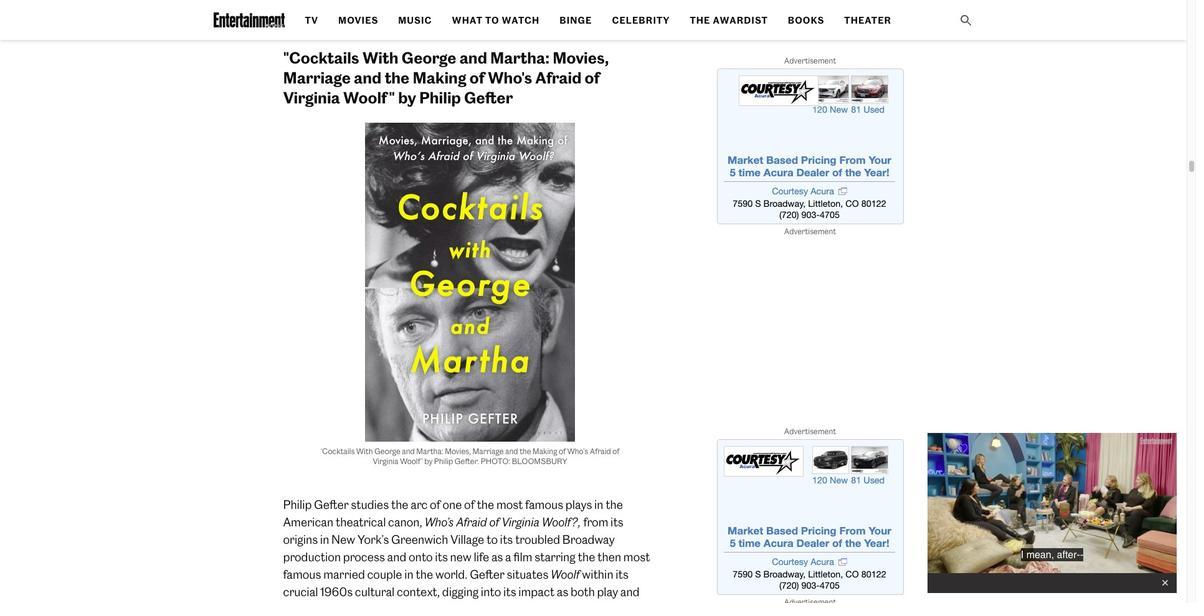 Task type: describe. For each thing, give the bounding box(es) containing it.
and down what
[[460, 48, 487, 67]]

by for woolf'
[[425, 457, 433, 466]]

famous inside philip gefter studies the arc of one of the most famous plays in the american theatrical canon,
[[526, 498, 564, 512]]

its up between
[[504, 585, 517, 599]]

search image
[[959, 13, 974, 28]]

who's
[[425, 515, 454, 530]]

then
[[598, 550, 622, 564]]

awardist
[[713, 15, 768, 26]]

its down then
[[616, 568, 629, 582]]

to
[[486, 15, 500, 26]]

gefter inside "cocktails with george and martha: movies, marriage and the making of who's afraid of virginia woolf" by philip gefter
[[464, 88, 513, 107]]

with for 'cocktails
[[356, 447, 373, 456]]

digging
[[442, 585, 479, 599]]

gefter inside from its origins in new york's greenwich village to its troubled broadway production process and onto its new life as a film starring the then most famous married couple in the world. gefter situates
[[470, 568, 505, 582]]

one
[[443, 498, 462, 512]]

situates
[[507, 568, 549, 582]]

music
[[399, 15, 432, 26]]

theater link
[[845, 15, 892, 26]]

its right from
[[611, 515, 624, 530]]

books link
[[788, 15, 825, 26]]

celebrity
[[612, 15, 670, 26]]

process
[[343, 550, 385, 564]]

the up 'who's afraid of virginia woolf?,'
[[477, 498, 495, 512]]

books
[[788, 15, 825, 26]]

plays
[[566, 498, 592, 512]]

greenwich
[[392, 533, 449, 547]]

binge
[[560, 15, 592, 26]]

studies
[[351, 498, 389, 512]]

tv
[[305, 15, 319, 26]]

philip inside philip gefter studies the arc of one of the most famous plays in the american theatrical canon,
[[283, 498, 312, 512]]

the inside "cocktails with george and martha: movies, marriage and the making of who's afraid of virginia woolf" by philip gefter
[[385, 68, 410, 87]]

bloomsbury
[[512, 457, 568, 466]]

from
[[584, 515, 609, 530]]

the down impact
[[537, 602, 554, 603]]

the down onto
[[416, 568, 433, 582]]

watch
[[502, 15, 540, 26]]

philip for gefter.
[[434, 457, 453, 466]]

woolf"
[[343, 88, 395, 107]]

'cocktails
[[321, 447, 355, 456]]

making for gefter.
[[533, 447, 558, 456]]

'cocktails with george and martha: movies, marriage and the making of who's afraid of virginia woolf' by philip gefter image
[[321, 122, 620, 442]]

woolf'
[[400, 457, 423, 466]]

film,
[[283, 602, 305, 603]]

american
[[283, 515, 334, 530]]

1 advertisement region from the top
[[717, 69, 904, 224]]

village
[[451, 533, 485, 547]]

origins
[[283, 533, 318, 547]]

cultural
[[355, 585, 395, 599]]

0 horizontal spatial in
[[320, 533, 329, 547]]

both
[[571, 585, 595, 599]]

broadway
[[563, 533, 615, 547]]

who's afraid of virginia woolf?,
[[425, 515, 584, 530]]

as inside from its origins in new york's greenwich village to its troubled broadway production process and onto its new life as a film starring the then most famous married couple in the world. gefter situates
[[492, 550, 503, 564]]

"cocktails
[[283, 48, 359, 67]]

in inside philip gefter studies the arc of one of the most famous plays in the american theatrical canon,
[[595, 498, 604, 512]]

1960s
[[321, 585, 353, 599]]

who's for gefter.
[[568, 447, 589, 456]]

gefter.
[[455, 457, 480, 466]]

relationship
[[556, 602, 618, 603]]

as inside within its crucial 1960s cultural context, digging into its impact as both play and film, particularly examining the parallels between the relationship
[[557, 585, 569, 599]]

theater
[[845, 15, 892, 26]]

2 advertisement region from the top
[[717, 439, 904, 595]]

music link
[[399, 15, 432, 26]]

and up woolf'
[[402, 447, 415, 456]]

new
[[450, 550, 472, 564]]

the up from
[[606, 498, 623, 512]]

martha: for gefter
[[491, 48, 550, 67]]

woolf
[[551, 568, 582, 582]]

a
[[506, 550, 512, 564]]

0 horizontal spatial afraid
[[456, 515, 487, 530]]

life
[[474, 550, 490, 564]]

woolf?,
[[542, 515, 581, 530]]

troubled
[[515, 533, 561, 547]]

the awardist link
[[690, 15, 768, 26]]

play
[[597, 585, 619, 599]]



Task type: locate. For each thing, give the bounding box(es) containing it.
1 vertical spatial advertisement region
[[717, 439, 904, 595]]

tv link
[[305, 15, 319, 26]]

0 horizontal spatial martha:
[[417, 447, 444, 456]]

0 vertical spatial philip
[[419, 88, 461, 107]]

into
[[481, 585, 501, 599]]

george for woolf"
[[402, 48, 457, 67]]

canon,
[[388, 515, 423, 530]]

with right 'cocktails
[[356, 447, 373, 456]]

1 horizontal spatial most
[[624, 550, 650, 564]]

who's inside 'cocktails with george and martha: movies, marriage and the making of who's afraid of virginia woolf' by philip gefter.
[[568, 447, 589, 456]]

arc
[[411, 498, 428, 512]]

2 vertical spatial philip
[[283, 498, 312, 512]]

philip inside 'cocktails with george and martha: movies, marriage and the making of who's afraid of virginia woolf' by philip gefter.
[[434, 457, 453, 466]]

marriage inside "cocktails with george and martha: movies, marriage and the making of who's afraid of virginia woolf" by philip gefter
[[283, 68, 351, 87]]

1 horizontal spatial famous
[[526, 498, 564, 512]]

0 vertical spatial as
[[492, 550, 503, 564]]

movies, inside 'cocktails with george and martha: movies, marriage and the making of who's afraid of virginia woolf' by philip gefter.
[[445, 447, 471, 456]]

york's
[[358, 533, 389, 547]]

martha: down watch
[[491, 48, 550, 67]]

george up woolf'
[[375, 447, 401, 456]]

movies
[[339, 15, 379, 26]]

context,
[[397, 585, 440, 599]]

1 horizontal spatial by
[[425, 457, 433, 466]]

1 horizontal spatial virginia
[[373, 457, 399, 466]]

most up 'who's afraid of virginia woolf?,'
[[497, 498, 523, 512]]

1 vertical spatial martha:
[[417, 447, 444, 456]]

martha: for gefter.
[[417, 447, 444, 456]]

famous
[[526, 498, 564, 512], [283, 568, 321, 582]]

0 vertical spatial advertisement region
[[717, 69, 904, 224]]

philip gefter studies the arc of one of the most famous plays in the american theatrical canon,
[[283, 498, 623, 530]]

0 vertical spatial by
[[398, 88, 416, 107]]

philip for gefter
[[419, 88, 461, 107]]

the down broadway
[[578, 550, 596, 564]]

famous up woolf?,
[[526, 498, 564, 512]]

george inside 'cocktails with george and martha: movies, marriage and the making of who's afraid of virginia woolf' by philip gefter.
[[375, 447, 401, 456]]

as left a
[[492, 550, 503, 564]]

2 horizontal spatial in
[[595, 498, 604, 512]]

gefter inside philip gefter studies the arc of one of the most famous plays in the american theatrical canon,
[[314, 498, 349, 512]]

making inside "cocktails with george and martha: movies, marriage and the making of who's afraid of virginia woolf" by philip gefter
[[413, 68, 467, 87]]

what
[[452, 15, 483, 26]]

celebrity link
[[612, 15, 670, 26]]

what to watch
[[452, 15, 540, 26]]

afraid inside 'cocktails with george and martha: movies, marriage and the making of who's afraid of virginia woolf' by philip gefter.
[[590, 447, 611, 456]]

1 horizontal spatial martha:
[[491, 48, 550, 67]]

movies, inside "cocktails with george and martha: movies, marriage and the making of who's afraid of virginia woolf" by philip gefter
[[553, 48, 609, 67]]

1 vertical spatial gefter
[[314, 498, 349, 512]]

movies link
[[339, 15, 379, 26]]

0 vertical spatial afraid
[[536, 68, 582, 87]]

as down woolf
[[557, 585, 569, 599]]

who's up bloomsbury
[[568, 447, 589, 456]]

in left new
[[320, 533, 329, 547]]

george down music
[[402, 48, 457, 67]]

most inside from its origins in new york's greenwich village to its troubled broadway production process and onto its new life as a film starring the then most famous married couple in the world. gefter situates
[[624, 550, 650, 564]]

home image
[[214, 12, 285, 27]]

who's for gefter
[[488, 68, 532, 87]]

who's down watch
[[488, 68, 532, 87]]

by inside "cocktails with george and martha: movies, marriage and the making of who's afraid of virginia woolf" by philip gefter
[[398, 88, 416, 107]]

1 vertical spatial in
[[320, 533, 329, 547]]

between
[[489, 602, 534, 603]]

1 horizontal spatial in
[[405, 568, 414, 582]]

couple
[[367, 568, 402, 582]]

as
[[492, 550, 503, 564], [557, 585, 569, 599]]

virginia up the troubled
[[502, 515, 540, 530]]

within its crucial 1960s cultural context, digging into its impact as both play and film, particularly examining the parallels between the relationship 
[[283, 568, 640, 603]]

george
[[402, 48, 457, 67], [375, 447, 401, 456]]

0 vertical spatial with
[[363, 48, 399, 67]]

married
[[324, 568, 365, 582]]

within
[[582, 568, 614, 582]]

movies, down the binge
[[553, 48, 609, 67]]

in up context,
[[405, 568, 414, 582]]

the
[[690, 15, 711, 26]]

and up bloomsbury
[[506, 447, 518, 456]]

afraid for 'cocktails with george and martha: movies, marriage and the making of who's afraid of virginia woolf' by philip gefter.
[[590, 447, 611, 456]]

movies, for gefter.
[[445, 447, 471, 456]]

in up from
[[595, 498, 604, 512]]

production
[[283, 550, 341, 564]]

0 vertical spatial george
[[402, 48, 457, 67]]

1 vertical spatial movies,
[[445, 447, 471, 456]]

particularly
[[307, 602, 367, 603]]

1 horizontal spatial making
[[533, 447, 558, 456]]

virginia inside "cocktails with george and martha: movies, marriage and the making of who's afraid of virginia woolf" by philip gefter
[[283, 88, 340, 107]]

its left "new" at the left bottom of the page
[[435, 550, 448, 564]]

who's
[[488, 68, 532, 87], [568, 447, 589, 456]]

0 horizontal spatial virginia
[[283, 88, 340, 107]]

the down context,
[[423, 602, 441, 603]]

theatrical
[[336, 515, 386, 530]]

afraid for "cocktails with george and martha: movies, marriage and the making of who's afraid of virginia woolf" by philip gefter
[[536, 68, 582, 87]]

0 horizontal spatial who's
[[488, 68, 532, 87]]

0 horizontal spatial most
[[497, 498, 523, 512]]

0 vertical spatial famous
[[526, 498, 564, 512]]

0 vertical spatial most
[[497, 498, 523, 512]]

and up woolf"
[[354, 68, 382, 87]]

marriage down "cocktails
[[283, 68, 351, 87]]

george inside "cocktails with george and martha: movies, marriage and the making of who's afraid of virginia woolf" by philip gefter
[[402, 48, 457, 67]]

famous inside from its origins in new york's greenwich village to its troubled broadway production process and onto its new life as a film starring the then most famous married couple in the world. gefter situates
[[283, 568, 321, 582]]

world.
[[436, 568, 468, 582]]

and
[[460, 48, 487, 67], [354, 68, 382, 87], [402, 447, 415, 456], [506, 447, 518, 456], [387, 550, 407, 564], [621, 585, 640, 599]]

crucial
[[283, 585, 318, 599]]

of
[[470, 68, 485, 87], [585, 68, 600, 87], [559, 447, 566, 456], [613, 447, 620, 456], [430, 498, 441, 512], [464, 498, 475, 512], [490, 515, 499, 530]]

0 vertical spatial gefter
[[464, 88, 513, 107]]

afraid inside "cocktails with george and martha: movies, marriage and the making of who's afraid of virginia woolf" by philip gefter
[[536, 68, 582, 87]]

and inside within its crucial 1960s cultural context, digging into its impact as both play and film, particularly examining the parallels between the relationship
[[621, 585, 640, 599]]

2 horizontal spatial afraid
[[590, 447, 611, 456]]

1 horizontal spatial as
[[557, 585, 569, 599]]

2 horizontal spatial virginia
[[502, 515, 540, 530]]

1 vertical spatial as
[[557, 585, 569, 599]]

1 vertical spatial by
[[425, 457, 433, 466]]

the up canon,
[[391, 498, 409, 512]]

from its origins in new york's greenwich village to its troubled broadway production process and onto its new life as a film starring the then most famous married couple in the world. gefter situates
[[283, 515, 650, 582]]

by inside 'cocktails with george and martha: movies, marriage and the making of who's afraid of virginia woolf' by philip gefter.
[[425, 457, 433, 466]]

0 horizontal spatial george
[[375, 447, 401, 456]]

1 vertical spatial philip
[[434, 457, 453, 466]]

marriage
[[283, 68, 351, 87], [473, 447, 504, 456]]

0 vertical spatial marriage
[[283, 68, 351, 87]]

0 vertical spatial who's
[[488, 68, 532, 87]]

the awardist
[[690, 15, 768, 26]]

virginia
[[283, 88, 340, 107], [373, 457, 399, 466], [502, 515, 540, 530]]

philip
[[419, 88, 461, 107], [434, 457, 453, 466], [283, 498, 312, 512]]

what to watch link
[[452, 15, 540, 26]]

afraid
[[536, 68, 582, 87], [590, 447, 611, 456], [456, 515, 487, 530]]

virginia for woolf'
[[373, 457, 399, 466]]

1 vertical spatial virginia
[[373, 457, 399, 466]]

making
[[413, 68, 467, 87], [533, 447, 558, 456]]

0 horizontal spatial making
[[413, 68, 467, 87]]

examining
[[369, 602, 421, 603]]

martha: inside 'cocktails with george and martha: movies, marriage and the making of who's afraid of virginia woolf' by philip gefter.
[[417, 447, 444, 456]]

1 vertical spatial with
[[356, 447, 373, 456]]

with inside "cocktails with george and martha: movies, marriage and the making of who's afraid of virginia woolf" by philip gefter
[[363, 48, 399, 67]]

virginia inside 'cocktails with george and martha: movies, marriage and the making of who's afraid of virginia woolf' by philip gefter.
[[373, 457, 399, 466]]

1 horizontal spatial afraid
[[536, 68, 582, 87]]

the
[[385, 68, 410, 87], [520, 447, 531, 456], [391, 498, 409, 512], [477, 498, 495, 512], [606, 498, 623, 512], [578, 550, 596, 564], [416, 568, 433, 582], [423, 602, 441, 603], [537, 602, 554, 603]]

martha: up woolf'
[[417, 447, 444, 456]]

1 vertical spatial afraid
[[590, 447, 611, 456]]

1 vertical spatial famous
[[283, 568, 321, 582]]

george for woolf'
[[375, 447, 401, 456]]

0 horizontal spatial by
[[398, 88, 416, 107]]

by for woolf"
[[398, 88, 416, 107]]

0 horizontal spatial marriage
[[283, 68, 351, 87]]

movies, for gefter
[[553, 48, 609, 67]]

by right woolf"
[[398, 88, 416, 107]]

impact
[[519, 585, 555, 599]]

"cocktails with george and martha: movies, marriage and the making of who's afraid of virginia woolf" by philip gefter
[[283, 48, 609, 107]]

1 vertical spatial making
[[533, 447, 558, 456]]

by right woolf'
[[425, 457, 433, 466]]

2 vertical spatial virginia
[[502, 515, 540, 530]]

gefter
[[464, 88, 513, 107], [314, 498, 349, 512], [470, 568, 505, 582]]

with inside 'cocktails with george and martha: movies, marriage and the making of who's afraid of virginia woolf' by philip gefter.
[[356, 447, 373, 456]]

by
[[398, 88, 416, 107], [425, 457, 433, 466]]

0 vertical spatial martha:
[[491, 48, 550, 67]]

most inside philip gefter studies the arc of one of the most famous plays in the american theatrical canon,
[[497, 498, 523, 512]]

1 vertical spatial george
[[375, 447, 401, 456]]

1 horizontal spatial marriage
[[473, 447, 504, 456]]

making inside 'cocktails with george and martha: movies, marriage and the making of who's afraid of virginia woolf' by philip gefter.
[[533, 447, 558, 456]]

afraid up plays on the bottom left of the page
[[590, 447, 611, 456]]

2 vertical spatial afraid
[[456, 515, 487, 530]]

2 vertical spatial in
[[405, 568, 414, 582]]

making up bloomsbury
[[533, 447, 558, 456]]

in
[[595, 498, 604, 512], [320, 533, 329, 547], [405, 568, 414, 582]]

new
[[332, 533, 355, 547]]

to
[[487, 533, 498, 547]]

afraid down the binge
[[536, 68, 582, 87]]

and inside from its origins in new york's greenwich village to its troubled broadway production process and onto its new life as a film starring the then most famous married couple in the world. gefter situates
[[387, 550, 407, 564]]

famous up crucial
[[283, 568, 321, 582]]

0 vertical spatial in
[[595, 498, 604, 512]]

making down music link
[[413, 68, 467, 87]]

marriage up gefter.
[[473, 447, 504, 456]]

making for gefter
[[413, 68, 467, 87]]

1 vertical spatial who's
[[568, 447, 589, 456]]

virginia down "cocktails
[[283, 88, 340, 107]]

the up woolf"
[[385, 68, 410, 87]]

with up woolf"
[[363, 48, 399, 67]]

martha: inside "cocktails with george and martha: movies, marriage and the making of who's afraid of virginia woolf" by philip gefter
[[491, 48, 550, 67]]

0 vertical spatial making
[[413, 68, 467, 87]]

the inside 'cocktails with george and martha: movies, marriage and the making of who's afraid of virginia woolf' by philip gefter.
[[520, 447, 531, 456]]

afraid up village on the left of page
[[456, 515, 487, 530]]

with for "cocktails
[[363, 48, 399, 67]]

1 vertical spatial most
[[624, 550, 650, 564]]

movies, up gefter.
[[445, 447, 471, 456]]

1 horizontal spatial george
[[402, 48, 457, 67]]

0 vertical spatial movies,
[[553, 48, 609, 67]]

0 vertical spatial virginia
[[283, 88, 340, 107]]

marriage inside 'cocktails with george and martha: movies, marriage and the making of who's afraid of virginia woolf' by philip gefter.
[[473, 447, 504, 456]]

most
[[497, 498, 523, 512], [624, 550, 650, 564]]

parallels
[[443, 602, 486, 603]]

its right 'to'
[[500, 533, 513, 547]]

1 vertical spatial marriage
[[473, 447, 504, 456]]

movies,
[[553, 48, 609, 67], [445, 447, 471, 456]]

starring
[[535, 550, 576, 564]]

virginia left woolf'
[[373, 457, 399, 466]]

its
[[611, 515, 624, 530], [500, 533, 513, 547], [435, 550, 448, 564], [616, 568, 629, 582], [504, 585, 517, 599]]

1 horizontal spatial who's
[[568, 447, 589, 456]]

1 horizontal spatial movies,
[[553, 48, 609, 67]]

2 vertical spatial gefter
[[470, 568, 505, 582]]

0 horizontal spatial as
[[492, 550, 503, 564]]

virginia for woolf"
[[283, 88, 340, 107]]

philip inside "cocktails with george and martha: movies, marriage and the making of who's afraid of virginia woolf" by philip gefter
[[419, 88, 461, 107]]

binge link
[[560, 15, 592, 26]]

marriage for woolf'
[[473, 447, 504, 456]]

the up bloomsbury
[[520, 447, 531, 456]]

most right then
[[624, 550, 650, 564]]

film
[[514, 550, 533, 564]]

advertisement region
[[717, 69, 904, 224], [717, 439, 904, 595]]

0 horizontal spatial famous
[[283, 568, 321, 582]]

and right play
[[621, 585, 640, 599]]

with
[[363, 48, 399, 67], [356, 447, 373, 456]]

'cocktails with george and martha: movies, marriage and the making of who's afraid of virginia woolf' by philip gefter.
[[321, 447, 620, 466]]

marriage for woolf"
[[283, 68, 351, 87]]

who's inside "cocktails with george and martha: movies, marriage and the making of who's afraid of virginia woolf" by philip gefter
[[488, 68, 532, 87]]

and up couple
[[387, 550, 407, 564]]

onto
[[409, 550, 433, 564]]

0 horizontal spatial movies,
[[445, 447, 471, 456]]



Task type: vqa. For each thing, say whether or not it's contained in the screenshot.
1960s at the left bottom
yes



